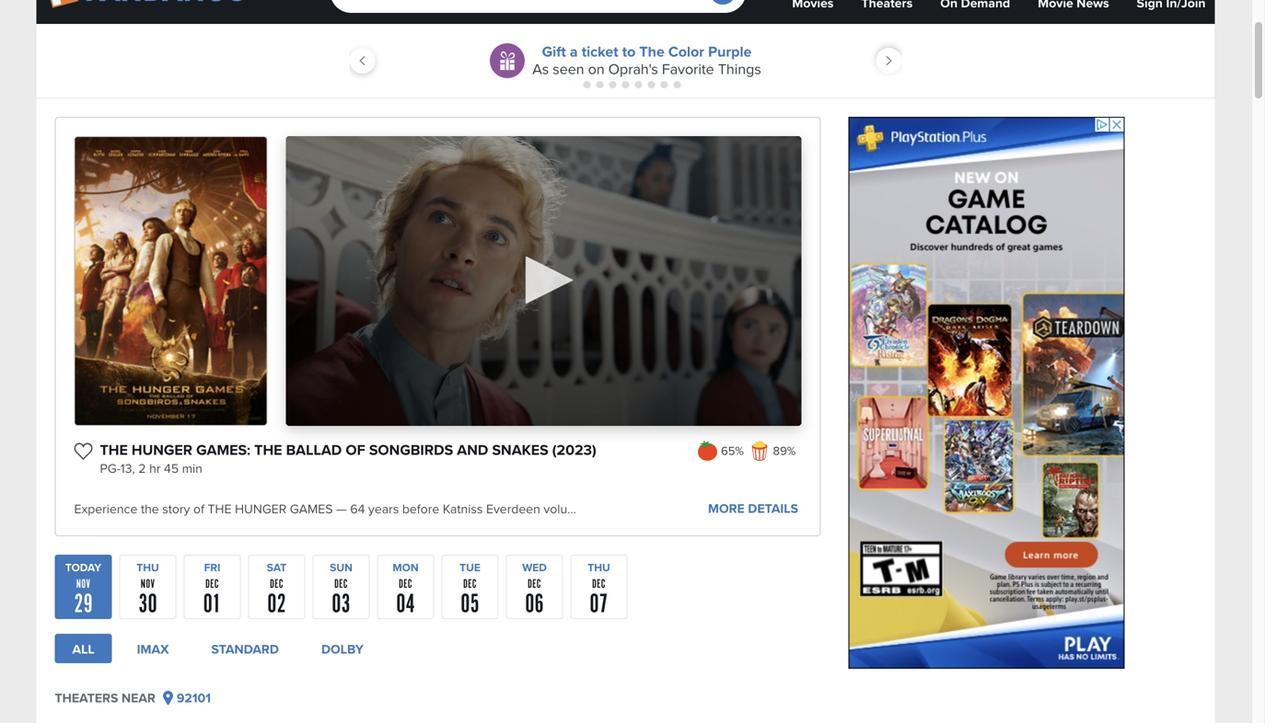 Task type: locate. For each thing, give the bounding box(es) containing it.
dec down fri
[[206, 577, 219, 592]]

dec inside thu dec 07
[[592, 577, 606, 592]]

dec for 07
[[592, 577, 606, 592]]

today
[[65, 560, 101, 576]]

dec inside tue dec 05
[[463, 577, 477, 592]]

None search field
[[330, 0, 746, 13]]

rated:
[[373, 152, 406, 166]]

i left 'am'
[[612, 152, 615, 166]]

7 dec from the left
[[592, 577, 606, 592]]

0 horizontal spatial nov
[[76, 577, 90, 592]]

13,
[[121, 460, 135, 478]]

and
[[457, 439, 488, 461]]

yes
[[286, 167, 310, 183]]

04
[[396, 589, 415, 620]]

0 horizontal spatial i
[[542, 152, 545, 166]]

flat image
[[750, 441, 770, 461]]

option group
[[55, 635, 821, 673]]

5 dec from the left
[[463, 577, 477, 592]]

sat dec 02
[[267, 560, 287, 620]]

dec inside sun dec 03
[[334, 577, 348, 592]]

89% link
[[750, 441, 796, 461]]

2 horizontal spatial the
[[639, 41, 665, 62]]

2 i from the left
[[612, 152, 615, 166]]

songbirds
[[369, 439, 453, 461]]

hr
[[149, 460, 161, 478]]

nov
[[76, 577, 90, 592], [141, 577, 155, 592]]

i right yes,
[[542, 152, 545, 166]]

of
[[346, 439, 365, 461]]

thu for 07
[[588, 560, 610, 576]]

a
[[570, 41, 578, 62]]

imax
[[137, 640, 169, 659]]

1 horizontal spatial thu
[[588, 560, 610, 576]]

nov for 30
[[141, 577, 155, 592]]

to
[[622, 41, 636, 62]]

fri
[[204, 560, 220, 576]]

certify
[[549, 152, 583, 166]]

color
[[668, 41, 705, 62]]

as
[[532, 58, 549, 79]]

the right to
[[639, 41, 665, 62]]

age verification this content is rated: adult. by clicking yes, i certify that i am 17 or older. yes no
[[286, 134, 705, 183]]

dec
[[206, 577, 219, 592], [270, 577, 283, 592], [334, 577, 348, 592], [399, 577, 412, 592], [463, 577, 477, 592], [528, 577, 541, 592], [592, 577, 606, 592]]

1 dec from the left
[[206, 577, 219, 592]]

1 nov from the left
[[76, 577, 90, 592]]

2 nov from the left
[[141, 577, 155, 592]]

nov down today at the left bottom
[[76, 577, 90, 592]]

07
[[590, 589, 608, 620]]

option group containing imax
[[55, 635, 821, 673]]

the left 2
[[100, 439, 128, 461]]

standard radio
[[194, 635, 296, 667]]

89%
[[773, 443, 796, 460]]

favorite
[[662, 58, 714, 79]]

the right games:
[[254, 439, 282, 461]]

17
[[640, 152, 655, 166]]

details
[[748, 500, 798, 518]]

dec inside the sat dec 02
[[270, 577, 283, 592]]

1 horizontal spatial i
[[612, 152, 615, 166]]

dec inside fri dec 01
[[206, 577, 219, 592]]

2 thu from the left
[[588, 560, 610, 576]]

the inside gift a ticket to the color purple as seen on oprah's favorite things
[[639, 41, 665, 62]]

the hunger games: the ballad of songbirds and snakes (2023) movie poster image
[[75, 137, 267, 425]]

the
[[639, 41, 665, 62], [100, 439, 128, 461], [254, 439, 282, 461]]

clicking
[[463, 152, 505, 166]]

ticket
[[582, 41, 618, 62]]

things
[[718, 58, 761, 79]]

dec right the wed dec 06
[[592, 577, 606, 592]]

imax radio
[[119, 635, 186, 667]]

thu up 30 at the left of page
[[137, 560, 159, 576]]

dec down sun
[[334, 577, 348, 592]]

advertisement region
[[849, 117, 1125, 669]]

dec down mon
[[399, 577, 412, 592]]

dec down sat
[[270, 577, 283, 592]]

29
[[74, 589, 93, 620]]

content
[[314, 152, 356, 166]]

dec down tue
[[463, 577, 477, 592]]

thu up '07'
[[588, 560, 610, 576]]

snakes
[[492, 439, 549, 461]]

30
[[138, 589, 157, 620]]

dec down wed
[[528, 577, 541, 592]]

older.
[[673, 152, 705, 166]]

1 horizontal spatial the
[[254, 439, 282, 461]]

dolby radio
[[304, 635, 381, 667]]

nov inside today nov 29
[[76, 577, 90, 592]]

age
[[286, 134, 317, 153]]

06
[[525, 589, 544, 620]]

more details button
[[705, 500, 802, 518]]

92101
[[177, 689, 211, 708]]

03
[[332, 589, 351, 620]]

verification
[[321, 134, 406, 153]]

1 horizontal spatial nov
[[141, 577, 155, 592]]

thu
[[137, 560, 159, 576], [588, 560, 610, 576]]

dec inside mon dec 04
[[399, 577, 412, 592]]

05
[[461, 589, 480, 620]]

i
[[542, 152, 545, 166], [612, 152, 615, 166]]

02
[[267, 589, 286, 620]]

sun dec 03
[[330, 560, 353, 620]]

1 thu from the left
[[137, 560, 159, 576]]

6 dec from the left
[[528, 577, 541, 592]]

dec for 03
[[334, 577, 348, 592]]

2
[[138, 460, 146, 478]]

purple
[[708, 41, 752, 62]]

dec for 02
[[270, 577, 283, 592]]

45
[[164, 460, 179, 478]]

dec for 06
[[528, 577, 541, 592]]

nov inside thu nov 30
[[141, 577, 155, 592]]

4 dec from the left
[[399, 577, 412, 592]]

location light image
[[163, 692, 173, 706]]

more
[[708, 500, 745, 518]]

0 horizontal spatial thu
[[137, 560, 159, 576]]

2 dec from the left
[[270, 577, 283, 592]]

dec inside the wed dec 06
[[528, 577, 541, 592]]

65%
[[721, 443, 744, 460]]

3 dec from the left
[[334, 577, 348, 592]]

nov right 1 of 9 group
[[141, 577, 155, 592]]

1 i from the left
[[542, 152, 545, 166]]

today nov 29
[[65, 560, 101, 620]]

0 horizontal spatial the
[[100, 439, 128, 461]]



Task type: describe. For each thing, give the bounding box(es) containing it.
pg-
[[100, 460, 121, 478]]

on
[[588, 58, 605, 79]]

video player application
[[286, 134, 802, 426]]

tue dec 05
[[460, 560, 481, 620]]

fri dec 01
[[203, 560, 221, 620]]

wed
[[522, 560, 547, 576]]

nov for 29
[[76, 577, 90, 592]]

01
[[203, 589, 221, 620]]

ballad
[[286, 439, 342, 461]]

by
[[444, 152, 459, 166]]

adult.
[[409, 152, 441, 166]]

standard
[[211, 640, 279, 659]]

near
[[122, 689, 156, 708]]

min
[[182, 460, 202, 478]]

oprah's
[[609, 58, 658, 79]]

flat image
[[698, 441, 718, 461]]

gift a ticket to the color purple region
[[36, 24, 1215, 98]]

sat
[[267, 560, 287, 576]]

thu nov 30
[[137, 560, 159, 620]]

theaters near
[[55, 689, 156, 708]]

yes,
[[509, 152, 538, 166]]

this
[[286, 152, 310, 166]]

tue
[[460, 560, 481, 576]]

movie summary element
[[55, 117, 821, 537]]

wed dec 06
[[522, 560, 547, 620]]

92101 button
[[163, 689, 211, 708]]

offer icon image
[[490, 43, 525, 78]]

select a slide to show tab list
[[36, 77, 1215, 91]]

seen
[[553, 58, 584, 79]]

dolby
[[321, 640, 364, 659]]

dec for 01
[[206, 577, 219, 592]]

the hunger games: the ballad of songbirds and snakes (2023) pg-13, 2 hr 45 min
[[100, 439, 597, 478]]

am
[[619, 152, 637, 166]]

dec for 04
[[399, 577, 412, 592]]

theaters
[[55, 689, 118, 708]]

hunger
[[132, 439, 192, 461]]

no
[[314, 167, 333, 183]]

thu for 30
[[137, 560, 159, 576]]

gift a ticket to the color purple as seen on oprah's favorite things
[[532, 41, 761, 79]]

65% link
[[698, 441, 744, 461]]

that
[[587, 152, 608, 166]]

dec for 05
[[463, 577, 477, 592]]

more details
[[708, 500, 798, 518]]

or
[[658, 152, 670, 166]]

1 of 9 group
[[55, 555, 112, 620]]

gift
[[542, 41, 566, 62]]

games:
[[196, 439, 251, 461]]

thu dec 07
[[588, 560, 610, 620]]

is
[[360, 152, 369, 166]]

mon
[[393, 560, 419, 576]]

mon dec 04
[[393, 560, 419, 620]]

(2023)
[[552, 439, 597, 461]]

sun
[[330, 560, 353, 576]]

yes button
[[286, 167, 310, 183]]

no button
[[314, 167, 333, 183]]



Task type: vqa. For each thing, say whether or not it's contained in the screenshot.


